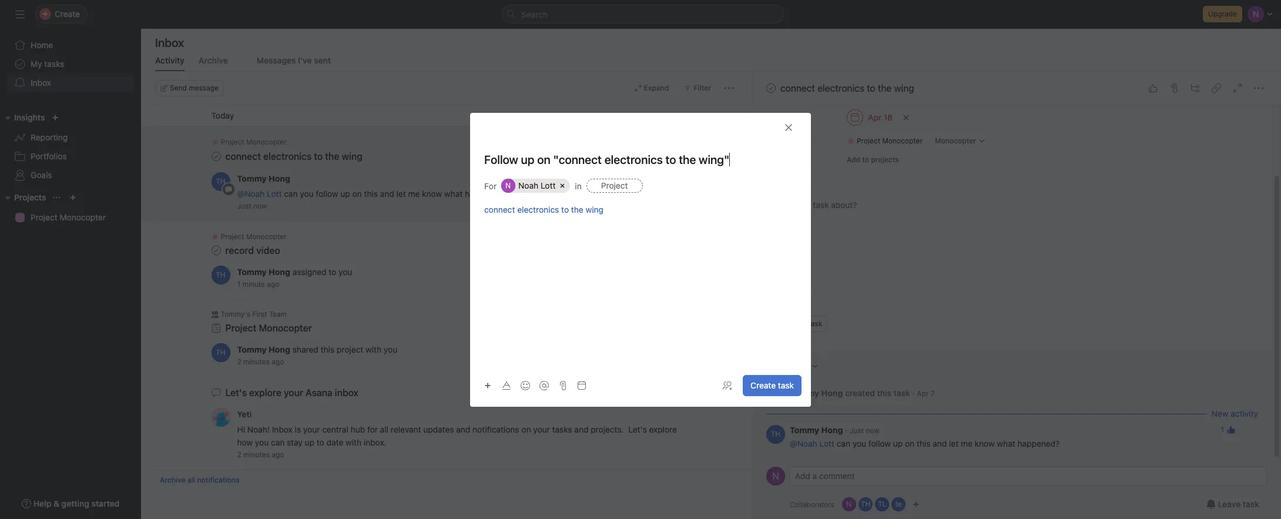 Task type: locate. For each thing, give the bounding box(es) containing it.
1 vertical spatial just
[[850, 426, 864, 435]]

1 left leftcount icon
[[664, 152, 668, 161]]

Completed checkbox
[[764, 81, 779, 95]]

main content inside the connect electronics to the wing dialog
[[753, 19, 1273, 465]]

global element
[[0, 29, 141, 99]]

0 vertical spatial follow
[[316, 189, 338, 199]]

date inside the yeti hi noah! inbox is your central hub for all relevant updates and notifications on your tasks and projects.  let's explore how you can stay up to date with inbox. 2 minutes ago
[[327, 438, 344, 447]]

tommy for 1 minute ago
[[237, 267, 267, 277]]

at mention image
[[540, 381, 549, 390]]

· down created
[[846, 425, 848, 435]]

0 vertical spatial archive
[[199, 55, 228, 65]]

0 horizontal spatial happened?
[[465, 189, 507, 199]]

date up close this dialog image
[[782, 113, 797, 122]]

message
[[189, 84, 219, 92]]

tommy down create task button
[[790, 425, 820, 435]]

explore up the yeti
[[249, 388, 282, 398]]

hong for shared
[[269, 345, 290, 355]]

tommy inside tommy hong @noah lott can you follow up on this and let me know what happened? just now
[[237, 173, 267, 183]]

tasks down "attach a file or paste an image"
[[552, 425, 573, 435]]

asana inbox
[[306, 388, 359, 398]]

0 vertical spatial electronics
[[818, 83, 865, 93]]

created
[[846, 388, 876, 398]]

2 horizontal spatial inbox
[[272, 425, 293, 435]]

2 horizontal spatial lott
[[820, 439, 835, 449]]

tommy down 'connect electronics to the wing'
[[237, 173, 267, 183]]

0 vertical spatial happened?
[[465, 189, 507, 199]]

0 vertical spatial what
[[445, 189, 463, 199]]

@noah up 'record video'
[[237, 189, 265, 199]]

archive for archive all notifications
[[160, 476, 186, 485]]

1 vertical spatial know
[[975, 439, 995, 449]]

let's up the yeti
[[226, 388, 247, 398]]

on inside the yeti hi noah! inbox is your central hub for all relevant updates and notifications on your tasks and projects.  let's explore how you can stay up to date with inbox. 2 minutes ago
[[522, 425, 531, 435]]

2 inside tommy hong shared this project with you 2 minutes ago
[[237, 358, 242, 366]]

task for leave task
[[1244, 499, 1260, 509]]

0 horizontal spatial what
[[445, 189, 463, 199]]

2 vertical spatial 1
[[1222, 425, 1225, 434]]

1 horizontal spatial electronics
[[518, 204, 559, 214]]

connect down for
[[485, 204, 515, 214]]

you inside tommy hong assigned to you 1 minute ago
[[339, 267, 352, 277]]

1 horizontal spatial project monocopter link
[[843, 135, 928, 147]]

just up 'record video'
[[237, 202, 251, 211]]

your down at mention icon
[[534, 425, 550, 435]]

tommy right create
[[790, 388, 820, 398]]

0 vertical spatial wing
[[895, 83, 915, 93]]

inbox.
[[364, 438, 387, 447]]

0 horizontal spatial lott
[[267, 189, 282, 199]]

· left apr
[[913, 388, 915, 398]]

0 vertical spatial project monocopter link
[[843, 135, 928, 147]]

ago inside tommy hong shared this project with you 2 minutes ago
[[272, 358, 284, 366]]

hong down 'connect electronics to the wing'
[[269, 173, 290, 183]]

1 vertical spatial connect
[[226, 151, 261, 162]]

main content containing tommy hong
[[753, 19, 1273, 465]]

@noah inside tommy hong @noah lott can you follow up on this and let me know what happened? just now
[[237, 189, 265, 199]]

project monocopter link
[[843, 135, 928, 147], [7, 208, 134, 227]]

connect electronics to the wing dialog
[[753, 19, 1282, 519]]

toolbar
[[480, 377, 555, 394]]

let inside main content
[[950, 439, 959, 449]]

0 horizontal spatial all
[[188, 476, 195, 485]]

project
[[857, 136, 881, 145], [221, 137, 244, 146], [601, 180, 628, 190], [31, 212, 57, 222], [221, 232, 244, 241]]

inbox down my
[[31, 78, 51, 88]]

projects
[[872, 155, 900, 164]]

1 vertical spatial date
[[327, 438, 344, 447]]

1 2 from the top
[[237, 358, 242, 366]]

you inside tommy hong @noah lott can you follow up on this and let me know what happened? just now
[[300, 189, 314, 199]]

Task name text field
[[470, 151, 811, 168]]

task right leave
[[1244, 499, 1260, 509]]

add for add subtask
[[782, 319, 795, 328]]

@noah down tommy hong · just now
[[790, 439, 818, 449]]

insights button
[[0, 111, 45, 125]]

follow down the wing
[[316, 189, 338, 199]]

date down central
[[327, 438, 344, 447]]

you
[[300, 189, 314, 199], [339, 267, 352, 277], [384, 345, 398, 355], [255, 438, 269, 447], [853, 439, 867, 449]]

0 horizontal spatial up
[[305, 438, 315, 447]]

wing inside dialog
[[895, 83, 915, 93]]

0 vertical spatial tasks
[[44, 59, 64, 69]]

project monocopter link down goals link at the top left of page
[[7, 208, 134, 227]]

you inside the yeti hi noah! inbox is your central hub for all relevant updates and notifications on your tasks and projects.  let's explore how you can stay up to date with inbox. 2 minutes ago
[[255, 438, 269, 447]]

0 vertical spatial on
[[353, 189, 362, 199]]

leave task
[[1219, 499, 1260, 509]]

0 horizontal spatial let's
[[226, 388, 247, 398]]

notifications down how
[[197, 476, 240, 485]]

1 button
[[1218, 422, 1240, 438]]

your up the is
[[284, 388, 303, 398]]

2 2 from the top
[[237, 450, 242, 459]]

me inside the connect electronics to the wing dialog
[[961, 439, 973, 449]]

2 vertical spatial ago
[[272, 450, 284, 459]]

0 horizontal spatial me
[[408, 189, 420, 199]]

task
[[778, 380, 794, 390], [894, 388, 911, 398], [1244, 499, 1260, 509]]

0 horizontal spatial follow
[[316, 189, 338, 199]]

1 horizontal spatial lott
[[541, 180, 556, 190]]

1 inside tommy hong assigned to you 1 minute ago
[[237, 280, 241, 289]]

lott down 'connect electronics to the wing'
[[267, 189, 282, 199]]

0 vertical spatial let
[[397, 189, 406, 199]]

on
[[353, 189, 362, 199], [522, 425, 531, 435], [906, 439, 915, 449]]

electronics
[[818, 83, 865, 93], [263, 151, 312, 162], [518, 204, 559, 214]]

2 down how
[[237, 450, 242, 459]]

1 vertical spatial 1
[[237, 280, 241, 289]]

tommy inside tommy hong shared this project with you 2 minutes ago
[[237, 345, 267, 355]]

new
[[1212, 409, 1229, 419]]

1 vertical spatial me
[[961, 439, 973, 449]]

1 vertical spatial ·
[[846, 425, 848, 435]]

inbox
[[155, 36, 184, 49], [31, 78, 51, 88], [272, 425, 293, 435]]

0 horizontal spatial add
[[782, 319, 795, 328]]

wing
[[895, 83, 915, 93], [586, 204, 604, 214]]

hong inside tommy hong @noah lott can you follow up on this and let me know what happened? just now
[[269, 173, 290, 183]]

1 horizontal spatial the
[[878, 83, 892, 93]]

hong left the assigned
[[269, 267, 290, 277]]

hong for created
[[822, 388, 844, 398]]

0 horizontal spatial just
[[237, 202, 251, 211]]

1 horizontal spatial 1
[[664, 152, 668, 161]]

up inside tommy hong @noah lott can you follow up on this and let me know what happened? just now
[[341, 189, 350, 199]]

1 horizontal spatial on
[[522, 425, 531, 435]]

add to projects
[[847, 155, 900, 164]]

tommy hong link
[[237, 173, 290, 183], [237, 267, 290, 277], [237, 345, 290, 355], [790, 388, 844, 398], [790, 425, 844, 435]]

0 horizontal spatial date
[[327, 438, 344, 447]]

you down tommy hong · just now
[[853, 439, 867, 449]]

follow down tommy hong · just now
[[869, 439, 891, 449]]

to inside tommy hong assigned to you 1 minute ago
[[329, 267, 337, 277]]

project down today
[[221, 137, 244, 146]]

1 vertical spatial electronics
[[263, 151, 312, 162]]

now inside tommy hong @noah lott can you follow up on this and let me know what happened? just now
[[253, 202, 267, 211]]

on inside tommy hong @noah lott can you follow up on this and let me know what happened? just now
[[353, 189, 362, 199]]

2 vertical spatial connect
[[485, 204, 515, 214]]

you down 'connect electronics to the wing'
[[300, 189, 314, 199]]

hong inside tommy hong shared this project with you 2 minutes ago
[[269, 345, 290, 355]]

1 vertical spatial the
[[571, 204, 584, 214]]

project monocopter down goals link at the top left of page
[[31, 212, 106, 222]]

connect
[[781, 83, 816, 93], [226, 151, 261, 162], [485, 204, 515, 214]]

2 horizontal spatial on
[[906, 439, 915, 449]]

0 horizontal spatial nl button
[[767, 467, 786, 486]]

0 vertical spatial minutes
[[244, 358, 270, 366]]

you right project
[[384, 345, 398, 355]]

hong inside tommy hong assigned to you 1 minute ago
[[269, 267, 290, 277]]

0 horizontal spatial explore
[[249, 388, 282, 398]]

0 horizontal spatial task
[[778, 380, 794, 390]]

stay
[[287, 438, 303, 447]]

0 vertical spatial connect electronics to the wing
[[781, 83, 915, 93]]

notifications down insert an object icon
[[473, 425, 520, 435]]

add for add to projects
[[847, 155, 861, 164]]

1 vertical spatial with
[[346, 438, 362, 447]]

explore
[[249, 388, 282, 398], [649, 425, 677, 435]]

0 horizontal spatial ·
[[846, 425, 848, 435]]

yeti hi noah! inbox is your central hub for all relevant updates and notifications on your tasks and projects.  let's explore how you can stay up to date with inbox. 2 minutes ago
[[237, 409, 680, 459]]

tasks right my
[[44, 59, 64, 69]]

1 horizontal spatial now
[[866, 426, 880, 435]]

tommy hong link for @noah
[[237, 173, 290, 183]]

add left subtask
[[782, 319, 795, 328]]

i've
[[298, 55, 312, 65]]

can down tommy hong · just now
[[837, 439, 851, 449]]

0 vertical spatial nl button
[[767, 467, 786, 486]]

minutes down how
[[244, 450, 270, 459]]

with right project
[[366, 345, 382, 355]]

tommy down project monocopter
[[237, 345, 267, 355]]

1 horizontal spatial me
[[961, 439, 973, 449]]

monocopter inside projects element
[[60, 212, 106, 222]]

project monocopter link up projects
[[843, 135, 928, 147]]

0 vertical spatial with
[[366, 345, 382, 355]]

task left apr
[[894, 388, 911, 398]]

add
[[847, 155, 861, 164], [782, 319, 795, 328]]

1 vertical spatial connect electronics to the wing
[[485, 204, 604, 214]]

let
[[397, 189, 406, 199], [950, 439, 959, 449]]

can inside main content
[[837, 439, 851, 449]]

goals
[[31, 170, 52, 180]]

0 vertical spatial ·
[[913, 388, 915, 398]]

monocopter down goals link at the top left of page
[[60, 212, 106, 222]]

lott
[[541, 180, 556, 190], [267, 189, 282, 199], [820, 439, 835, 449]]

with inside tommy hong shared this project with you 2 minutes ago
[[366, 345, 382, 355]]

project monocopter
[[226, 323, 312, 333]]

1 horizontal spatial happened?
[[1018, 439, 1060, 449]]

project monocopter up projects
[[857, 136, 923, 145]]

project monocopter up 'record video'
[[221, 232, 287, 241]]

1 vertical spatial inbox
[[31, 78, 51, 88]]

1 minutes from the top
[[244, 358, 270, 366]]

1 horizontal spatial date
[[782, 113, 797, 122]]

1 vertical spatial add
[[782, 319, 795, 328]]

0 vertical spatial notifications
[[473, 425, 520, 435]]

with down hub
[[346, 438, 362, 447]]

minutes inside the yeti hi noah! inbox is your central hub for all relevant updates and notifications on your tasks and projects.  let's explore how you can stay up to date with inbox. 2 minutes ago
[[244, 450, 270, 459]]

tasks
[[44, 59, 64, 69], [552, 425, 573, 435]]

2 vertical spatial nl
[[845, 500, 854, 509]]

1 vertical spatial explore
[[649, 425, 677, 435]]

follow inside main content
[[869, 439, 891, 449]]

inbox left the is
[[272, 425, 293, 435]]

1 vertical spatial on
[[522, 425, 531, 435]]

what inside tommy hong @noah lott can you follow up on this and let me know what happened? just now
[[445, 189, 463, 199]]

project up add to projects
[[857, 136, 881, 145]]

1 horizontal spatial with
[[366, 345, 382, 355]]

1 left minute
[[237, 280, 241, 289]]

select due date image
[[577, 381, 587, 390]]

connect electronics to the wing
[[781, 83, 915, 93], [485, 204, 604, 214]]

0 vertical spatial the
[[878, 83, 892, 93]]

send
[[170, 84, 187, 92]]

lott for @noah lott can you follow up on this and let me know what happened?
[[820, 439, 835, 449]]

up
[[341, 189, 350, 199], [305, 438, 315, 447], [894, 439, 903, 449]]

now down tommy hong created this task · apr 7
[[866, 426, 880, 435]]

1 horizontal spatial add
[[847, 155, 861, 164]]

1 vertical spatial tasks
[[552, 425, 573, 435]]

1 horizontal spatial all
[[380, 425, 389, 435]]

tommy hong link for assigned
[[237, 267, 290, 277]]

now up 'record video'
[[253, 202, 267, 211]]

0 horizontal spatial @noah
[[237, 189, 265, 199]]

lott inside main content
[[820, 439, 835, 449]]

minutes down project monocopter
[[244, 358, 270, 366]]

add left projects
[[847, 155, 861, 164]]

connect right completed checkbox on the right top of the page
[[781, 83, 816, 93]]

1 vertical spatial happened?
[[1018, 439, 1060, 449]]

2 horizontal spatial electronics
[[818, 83, 865, 93]]

let's
[[226, 388, 247, 398], [629, 425, 647, 435]]

date inside main content
[[782, 113, 797, 122]]

archive for archive
[[199, 55, 228, 65]]

0 vertical spatial 1
[[664, 152, 668, 161]]

follow
[[316, 189, 338, 199], [869, 439, 891, 449]]

0 vertical spatial @noah
[[237, 189, 265, 199]]

leave task button
[[1199, 494, 1268, 515]]

add followers image
[[723, 381, 733, 390]]

can
[[284, 189, 298, 199], [271, 438, 285, 447], [837, 439, 851, 449]]

my
[[31, 59, 42, 69]]

let's right projects.
[[629, 425, 647, 435]]

@noah lott link down 'connect electronics to the wing'
[[237, 189, 282, 199]]

lott right noah
[[541, 180, 556, 190]]

to inside button
[[863, 155, 870, 164]]

0 vertical spatial ago
[[267, 280, 280, 289]]

connect down today
[[226, 151, 261, 162]]

connect electronics to the wing inside dialog
[[781, 83, 915, 93]]

add inside button
[[847, 155, 861, 164]]

inbox inside the yeti hi noah! inbox is your central hub for all relevant updates and notifications on your tasks and projects.  let's explore how you can stay up to date with inbox. 2 minutes ago
[[272, 425, 293, 435]]

add inside 'button'
[[782, 319, 795, 328]]

1 vertical spatial project monocopter link
[[7, 208, 134, 227]]

0 horizontal spatial nl
[[504, 181, 513, 190]]

to
[[867, 83, 876, 93], [314, 151, 323, 162], [863, 155, 870, 164], [562, 204, 569, 214], [329, 267, 337, 277], [317, 438, 324, 447]]

on inside main content
[[906, 439, 915, 449]]

1 horizontal spatial notifications
[[473, 425, 520, 435]]

can left stay
[[271, 438, 285, 447]]

0 horizontal spatial 1
[[237, 280, 241, 289]]

in
[[575, 181, 582, 191]]

2 horizontal spatial 1
[[1222, 425, 1225, 434]]

1 vertical spatial nl
[[772, 472, 781, 480]]

hong down project monocopter
[[269, 345, 290, 355]]

tommy inside tommy hong assigned to you 1 minute ago
[[237, 267, 267, 277]]

formatting image
[[502, 381, 512, 390]]

all inside button
[[188, 476, 195, 485]]

archive inside button
[[160, 476, 186, 485]]

know inside the connect electronics to the wing dialog
[[975, 439, 995, 449]]

hi
[[237, 425, 245, 435]]

minutes
[[244, 358, 270, 366], [244, 450, 270, 459]]

monocopter
[[883, 136, 923, 145], [246, 137, 287, 146], [60, 212, 106, 222], [246, 232, 287, 241]]

hong for assigned
[[269, 267, 290, 277]]

lott down tommy hong · just now
[[820, 439, 835, 449]]

1 horizontal spatial explore
[[649, 425, 677, 435]]

main content
[[753, 19, 1273, 465]]

2 down project monocopter
[[237, 358, 242, 366]]

@noah lott link down tommy hong · just now
[[790, 439, 835, 449]]

0 vertical spatial just
[[237, 202, 251, 211]]

and
[[380, 189, 394, 199], [457, 425, 471, 435], [575, 425, 589, 435], [933, 439, 947, 449]]

tasks inside global element
[[44, 59, 64, 69]]

0 horizontal spatial let
[[397, 189, 406, 199]]

@noah lott link
[[237, 189, 282, 199], [790, 439, 835, 449]]

1 horizontal spatial wing
[[895, 83, 915, 93]]

explore inside the yeti hi noah! inbox is your central hub for all relevant updates and notifications on your tasks and projects.  let's explore how you can stay up to date with inbox. 2 minutes ago
[[649, 425, 677, 435]]

2 horizontal spatial task
[[1244, 499, 1260, 509]]

projects element
[[0, 187, 141, 229]]

updates
[[424, 425, 454, 435]]

explore right projects.
[[649, 425, 677, 435]]

insights element
[[0, 107, 141, 187]]

noah!
[[247, 425, 270, 435]]

date
[[782, 113, 797, 122], [327, 438, 344, 447]]

inbox up activity
[[155, 36, 184, 49]]

2 minutes from the top
[[244, 450, 270, 459]]

notifications inside button
[[197, 476, 240, 485]]

1 horizontal spatial ·
[[913, 388, 915, 398]]

can inside tommy hong @noah lott can you follow up on this and let me know what happened? just now
[[284, 189, 298, 199]]

0 horizontal spatial the
[[571, 204, 584, 214]]

1 inside 1 button
[[1222, 425, 1225, 434]]

you right the assigned
[[339, 267, 352, 277]]

1 horizontal spatial follow
[[869, 439, 891, 449]]

yeti
[[237, 409, 252, 419]]

@noah
[[237, 189, 265, 199], [790, 439, 818, 449]]

1 horizontal spatial let
[[950, 439, 959, 449]]

your
[[284, 388, 303, 398], [303, 425, 320, 435], [534, 425, 550, 435]]

just down created
[[850, 426, 864, 435]]

can down 'connect electronics to the wing'
[[284, 189, 298, 199]]

hong left created
[[822, 388, 844, 398]]

0 horizontal spatial on
[[353, 189, 362, 199]]

tommy
[[237, 173, 267, 183], [237, 267, 267, 277], [237, 345, 267, 355], [790, 388, 820, 398], [790, 425, 820, 435]]

is
[[295, 425, 301, 435]]

1 vertical spatial all
[[188, 476, 195, 485]]

1 horizontal spatial @noah lott link
[[790, 439, 835, 449]]

1 horizontal spatial let's
[[629, 425, 647, 435]]

0 vertical spatial me
[[408, 189, 420, 199]]

you down noah! on the bottom left of page
[[255, 438, 269, 447]]

1 down new
[[1222, 425, 1225, 434]]

tommy up minute
[[237, 267, 267, 277]]

task right create
[[778, 380, 794, 390]]

what
[[445, 189, 463, 199], [998, 439, 1016, 449]]

hong down tommy hong created this task · apr 7
[[822, 425, 844, 435]]

monocopter down 'clear due date' icon at the right top of the page
[[883, 136, 923, 145]]

0 vertical spatial date
[[782, 113, 797, 122]]

project inside main content
[[857, 136, 881, 145]]

lott inside tommy hong @noah lott can you follow up on this and let me know what happened? just now
[[267, 189, 282, 199]]



Task type: describe. For each thing, give the bounding box(es) containing it.
subtask
[[797, 319, 823, 328]]

you inside tommy hong shared this project with you 2 minutes ago
[[384, 345, 398, 355]]

and inside tommy hong @noah lott can you follow up on this and let me know what happened? just now
[[380, 189, 394, 199]]

full screen image
[[1234, 84, 1243, 93]]

messages
[[257, 55, 296, 65]]

tommy hong link for shared
[[237, 345, 290, 355]]

up inside main content
[[894, 439, 903, 449]]

1 horizontal spatial nl button
[[843, 497, 857, 512]]

portfolios link
[[7, 147, 134, 166]]

now inside tommy hong · just now
[[866, 426, 880, 435]]

activity
[[155, 55, 185, 65]]

me inside tommy hong @noah lott can you follow up on this and let me know what happened? just now
[[408, 189, 420, 199]]

collaborators
[[790, 500, 835, 509]]

due date
[[767, 113, 797, 122]]

te
[[896, 500, 902, 509]]

add subtask image
[[1191, 84, 1201, 93]]

upgrade button
[[1204, 6, 1243, 22]]

what inside main content
[[998, 439, 1016, 449]]

my tasks link
[[7, 55, 134, 74]]

0 vertical spatial nl
[[504, 181, 513, 190]]

close this dialog image
[[784, 123, 794, 132]]

expand button
[[630, 80, 675, 96]]

assigned
[[293, 267, 327, 277]]

project down projects
[[31, 212, 57, 222]]

with inside the yeti hi noah! inbox is your central hub for all relevant updates and notifications on your tasks and projects.  let's explore how you can stay up to date with inbox. 2 minutes ago
[[346, 438, 362, 447]]

tommy's
[[221, 310, 251, 319]]

tommy for 2 minutes ago
[[237, 345, 267, 355]]

tommy for just now
[[237, 173, 267, 183]]

leave
[[1219, 499, 1241, 509]]

sent
[[314, 55, 331, 65]]

tommy hong assigned to you 1 minute ago
[[237, 267, 352, 289]]

central
[[322, 425, 349, 435]]

completed image
[[764, 81, 779, 95]]

2 inside the yeti hi noah! inbox is your central hub for all relevant updates and notifications on your tasks and projects.  let's explore how you can stay up to date with inbox. 2 minutes ago
[[237, 450, 242, 459]]

leftcount image
[[670, 153, 677, 160]]

let's explore your asana inbox
[[226, 388, 359, 398]]

hub
[[351, 425, 365, 435]]

clear due date image
[[903, 114, 910, 121]]

insert an object image
[[485, 382, 492, 389]]

create task
[[751, 380, 794, 390]]

project monocopter inside projects element
[[31, 212, 106, 222]]

team
[[269, 310, 287, 319]]

the wing
[[325, 151, 363, 162]]

0 horizontal spatial connect electronics to the wing
[[485, 204, 604, 214]]

minutes inside tommy hong shared this project with you 2 minutes ago
[[244, 358, 270, 366]]

@noah lott can you follow up on this and let me know what happened?
[[790, 439, 1060, 449]]

tommy for ·
[[790, 425, 820, 435]]

projects.
[[591, 425, 624, 435]]

messages i've sent link
[[257, 55, 331, 71]]

2 horizontal spatial nl
[[845, 500, 854, 509]]

just inside tommy hong · just now
[[850, 426, 864, 435]]

you inside the connect electronics to the wing dialog
[[853, 439, 867, 449]]

for
[[368, 425, 378, 435]]

tl button
[[876, 497, 890, 512]]

monocopter up 'record video'
[[246, 232, 287, 241]]

1 horizontal spatial nl
[[772, 472, 781, 480]]

apr
[[918, 389, 929, 398]]

happened? inside the connect electronics to the wing dialog
[[1018, 439, 1060, 449]]

tommy hong created this task · apr 7
[[790, 388, 935, 398]]

te button
[[892, 497, 906, 512]]

all inside the yeti hi noah! inbox is your central hub for all relevant updates and notifications on your tasks and projects.  let's explore how you can stay up to date with inbox. 2 minutes ago
[[380, 425, 389, 435]]

ago inside the yeti hi noah! inbox is your central hub for all relevant updates and notifications on your tasks and projects.  let's explore how you can stay up to date with inbox. 2 minutes ago
[[272, 450, 284, 459]]

tl
[[878, 500, 887, 509]]

the inside dialog
[[878, 83, 892, 93]]

copy task link image
[[1213, 84, 1222, 93]]

portfolios
[[31, 151, 67, 161]]

reporting
[[31, 132, 68, 142]]

inbox inside global element
[[31, 78, 51, 88]]

emoji image
[[521, 381, 530, 390]]

project monocopter link inside projects element
[[7, 208, 134, 227]]

tasks inside the yeti hi noah! inbox is your central hub for all relevant updates and notifications on your tasks and projects.  let's explore how you can stay up to date with inbox. 2 minutes ago
[[552, 425, 573, 435]]

reporting link
[[7, 128, 134, 147]]

add subtask button
[[767, 316, 828, 332]]

archive all notifications
[[160, 476, 240, 485]]

this inside tommy hong @noah lott can you follow up on this and let me know what happened? just now
[[364, 189, 378, 199]]

project monocopter down today
[[221, 137, 287, 146]]

project up 'record video'
[[221, 232, 244, 241]]

1 horizontal spatial task
[[894, 388, 911, 398]]

let's inside the yeti hi noah! inbox is your central hub for all relevant updates and notifications on your tasks and projects.  let's explore how you can stay up to date with inbox. 2 minutes ago
[[629, 425, 647, 435]]

tommy hong @noah lott can you follow up on this and let me know what happened? just now
[[237, 173, 507, 211]]

hong for @noah
[[269, 173, 290, 183]]

attach a file or paste an image image
[[559, 381, 568, 390]]

0 likes. click to like this task image
[[1149, 84, 1158, 93]]

notifications inside the yeti hi noah! inbox is your central hub for all relevant updates and notifications on your tasks and projects.  let's explore how you can stay up to date with inbox. 2 minutes ago
[[473, 425, 520, 435]]

create task button
[[743, 375, 802, 396]]

connect electronics to the wing link
[[485, 204, 604, 214]]

lott for noah lott
[[541, 180, 556, 190]]

for
[[485, 181, 497, 191]]

projects button
[[0, 191, 46, 205]]

0 horizontal spatial electronics
[[263, 151, 312, 162]]

@noah inside the connect electronics to the wing dialog
[[790, 439, 818, 449]]

project
[[337, 345, 364, 355]]

tommy's first team
[[221, 310, 287, 319]]

due
[[767, 113, 780, 122]]

project monocopter inside main content
[[857, 136, 923, 145]]

monocopter up 'connect electronics to the wing'
[[246, 137, 287, 146]]

my tasks
[[31, 59, 64, 69]]

projects
[[14, 192, 46, 202]]

let inside tommy hong @noah lott can you follow up on this and let me know what happened? just now
[[397, 189, 406, 199]]

1 horizontal spatial inbox
[[155, 36, 184, 49]]

today
[[211, 111, 234, 121]]

goals link
[[7, 166, 134, 185]]

insights
[[14, 112, 45, 122]]

archive all notifications button
[[141, 470, 752, 490]]

up inside the yeti hi noah! inbox is your central hub for all relevant updates and notifications on your tasks and projects.  let's explore how you can stay up to date with inbox. 2 minutes ago
[[305, 438, 315, 447]]

just inside tommy hong @noah lott can you follow up on this and let me know what happened? just now
[[237, 202, 251, 211]]

relevant
[[391, 425, 421, 435]]

ago inside tommy hong assigned to you 1 minute ago
[[267, 280, 280, 289]]

archive link
[[199, 55, 228, 71]]

0 vertical spatial let's
[[226, 388, 247, 398]]

happened? inside tommy hong @noah lott can you follow up on this and let me know what happened? just now
[[465, 189, 507, 199]]

expand
[[644, 84, 669, 92]]

connect electronics to the wing
[[226, 151, 363, 162]]

record video
[[226, 245, 280, 256]]

add or remove collaborators image
[[913, 501, 920, 508]]

home
[[31, 40, 53, 50]]

0 horizontal spatial @noah lott link
[[237, 189, 282, 199]]

activity link
[[155, 55, 185, 71]]

upgrade
[[1209, 9, 1238, 18]]

noah lott
[[519, 180, 556, 190]]

tommy hong shared this project with you 2 minutes ago
[[237, 345, 398, 366]]

send message button
[[155, 80, 224, 96]]

to inside the yeti hi noah! inbox is your central hub for all relevant updates and notifications on your tasks and projects.  let's explore how you can stay up to date with inbox. 2 minutes ago
[[317, 438, 324, 447]]

first
[[253, 310, 267, 319]]

hong for ·
[[822, 425, 844, 435]]

0 horizontal spatial wing
[[586, 204, 604, 214]]

create
[[751, 380, 776, 390]]

2 vertical spatial electronics
[[518, 204, 559, 214]]

add to projects button
[[842, 152, 905, 168]]

follow inside tommy hong @noah lott can you follow up on this and let me know what happened? just now
[[316, 189, 338, 199]]

and inside the connect electronics to the wing dialog
[[933, 439, 947, 449]]

send message
[[170, 84, 219, 92]]

messages i've sent
[[257, 55, 331, 65]]

minute
[[243, 280, 265, 289]]

this inside tommy hong shared this project with you 2 minutes ago
[[321, 345, 335, 355]]

know inside tommy hong @noah lott can you follow up on this and let me know what happened? just now
[[422, 189, 442, 199]]

tommy hong · just now
[[790, 425, 880, 435]]

7
[[931, 389, 935, 398]]

new activity
[[1212, 409, 1259, 419]]

electronics inside the connect electronics to the wing dialog
[[818, 83, 865, 93]]

connect inside the connect electronics to the wing dialog
[[781, 83, 816, 93]]

activity
[[1231, 409, 1259, 419]]

task for create task
[[778, 380, 794, 390]]

home link
[[7, 36, 134, 55]]

project right in
[[601, 180, 628, 190]]

monocopter inside the connect electronics to the wing dialog
[[883, 136, 923, 145]]

add subtask
[[782, 319, 823, 328]]

your right the is
[[303, 425, 320, 435]]

can inside the yeti hi noah! inbox is your central hub for all relevant updates and notifications on your tasks and projects.  let's explore how you can stay up to date with inbox. 2 minutes ago
[[271, 438, 285, 447]]

hide sidebar image
[[15, 9, 25, 19]]

inbox link
[[7, 74, 134, 92]]

noah
[[519, 180, 539, 190]]

how
[[237, 438, 253, 447]]

shared
[[293, 345, 319, 355]]



Task type: vqa. For each thing, say whether or not it's contained in the screenshot.
Do you have any project updates? cell "Williams"
no



